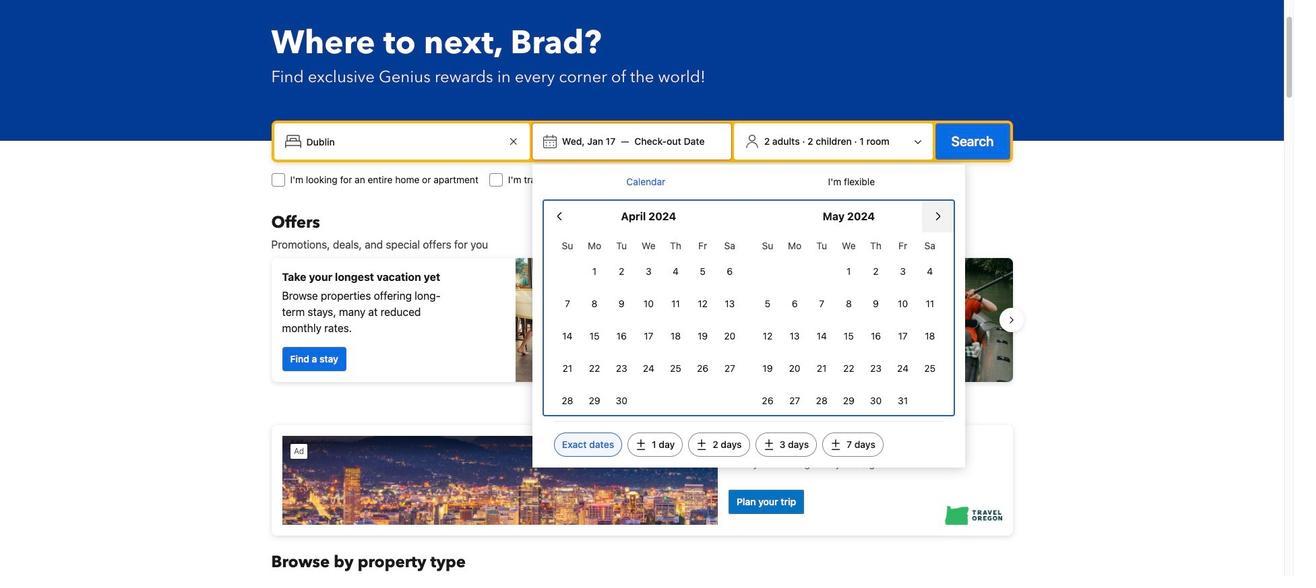 Task type: describe. For each thing, give the bounding box(es) containing it.
28 April 2024 checkbox
[[554, 386, 581, 416]]

20 May 2024 checkbox
[[782, 354, 809, 384]]

11 May 2024 checkbox
[[917, 289, 944, 319]]

2 grid from the left
[[755, 233, 944, 416]]

27 April 2024 checkbox
[[717, 354, 744, 384]]

7 April 2024 checkbox
[[554, 289, 581, 319]]

20 April 2024 checkbox
[[717, 322, 744, 351]]

16 April 2024 checkbox
[[608, 322, 636, 351]]

5 April 2024 checkbox
[[690, 257, 717, 287]]

18 May 2024 checkbox
[[917, 322, 944, 351]]

10 April 2024 checkbox
[[636, 289, 663, 319]]

21 April 2024 checkbox
[[554, 354, 581, 384]]

29 April 2024 checkbox
[[581, 386, 608, 416]]

17 April 2024 checkbox
[[636, 322, 663, 351]]

Where are you going? field
[[301, 129, 506, 154]]

3 April 2024 checkbox
[[636, 257, 663, 287]]

26 April 2024 checkbox
[[690, 354, 717, 384]]

9 April 2024 checkbox
[[608, 289, 636, 319]]

9 May 2024 checkbox
[[863, 289, 890, 319]]

30 May 2024 checkbox
[[863, 386, 890, 416]]

8 April 2024 checkbox
[[581, 289, 608, 319]]

22 May 2024 checkbox
[[836, 354, 863, 384]]

2 May 2024 checkbox
[[863, 257, 890, 287]]

8 May 2024 checkbox
[[836, 289, 863, 319]]

15 April 2024 checkbox
[[581, 322, 608, 351]]

a young girl and woman kayak on a river image
[[648, 258, 1013, 382]]

4 May 2024 checkbox
[[917, 257, 944, 287]]

5 May 2024 checkbox
[[755, 289, 782, 319]]

3 May 2024 checkbox
[[890, 257, 917, 287]]

13 April 2024 checkbox
[[717, 289, 744, 319]]

7 May 2024 checkbox
[[809, 289, 836, 319]]

1 grid from the left
[[554, 233, 744, 416]]

11 April 2024 checkbox
[[663, 289, 690, 319]]



Task type: vqa. For each thing, say whether or not it's contained in the screenshot.
6 April 2024 Checkbox on the right top of page
yes



Task type: locate. For each thing, give the bounding box(es) containing it.
1 April 2024 checkbox
[[581, 257, 608, 287]]

31 May 2024 checkbox
[[890, 386, 917, 416]]

main content
[[261, 212, 1024, 577]]

1 May 2024 checkbox
[[836, 257, 863, 287]]

27 May 2024 checkbox
[[782, 386, 809, 416]]

0 horizontal spatial grid
[[554, 233, 744, 416]]

advertisement element
[[271, 426, 1013, 536]]

30 April 2024 checkbox
[[608, 386, 636, 416]]

22 April 2024 checkbox
[[581, 354, 608, 384]]

4 April 2024 checkbox
[[663, 257, 690, 287]]

1 horizontal spatial grid
[[755, 233, 944, 416]]

region
[[261, 253, 1024, 388]]

grid
[[554, 233, 744, 416], [755, 233, 944, 416]]

23 May 2024 checkbox
[[863, 354, 890, 384]]

21 May 2024 checkbox
[[809, 354, 836, 384]]

19 May 2024 checkbox
[[755, 354, 782, 384]]

16 May 2024 checkbox
[[863, 322, 890, 351]]

29 May 2024 checkbox
[[836, 386, 863, 416]]

23 April 2024 checkbox
[[608, 354, 636, 384]]

take your longest vacation yet image
[[516, 258, 637, 382]]

14 April 2024 checkbox
[[554, 322, 581, 351]]

14 May 2024 checkbox
[[809, 322, 836, 351]]

2 April 2024 checkbox
[[608, 257, 636, 287]]

28 May 2024 checkbox
[[809, 386, 836, 416]]

25 May 2024 checkbox
[[917, 354, 944, 384]]

24 April 2024 checkbox
[[636, 354, 663, 384]]

26 May 2024 checkbox
[[755, 386, 782, 416]]

18 April 2024 checkbox
[[663, 322, 690, 351]]

12 April 2024 checkbox
[[690, 289, 717, 319]]

17 May 2024 checkbox
[[890, 322, 917, 351]]

24 May 2024 checkbox
[[890, 354, 917, 384]]

12 May 2024 checkbox
[[755, 322, 782, 351]]

tab list
[[544, 165, 955, 201]]

25 April 2024 checkbox
[[663, 354, 690, 384]]

6 April 2024 checkbox
[[717, 257, 744, 287]]

19 April 2024 checkbox
[[690, 322, 717, 351]]

13 May 2024 checkbox
[[782, 322, 809, 351]]

10 May 2024 checkbox
[[890, 289, 917, 319]]

15 May 2024 checkbox
[[836, 322, 863, 351]]

6 May 2024 checkbox
[[782, 289, 809, 319]]



